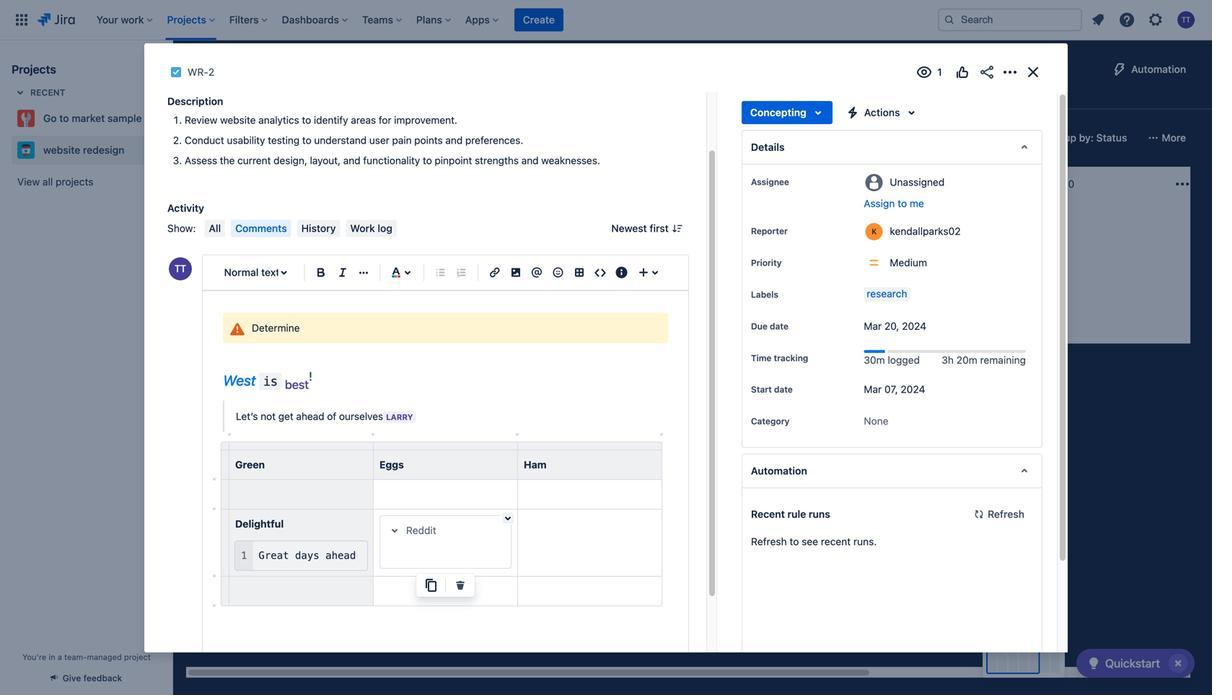 Task type: vqa. For each thing, say whether or not it's contained in the screenshot.
GTMS- associated with workspace
no



Task type: describe. For each thing, give the bounding box(es) containing it.
comments button
[[231, 220, 291, 237]]

conduct usability testing to understand user pain points and preferences.
[[185, 134, 524, 146]]

emoji image
[[550, 264, 567, 281]]

1 horizontal spatial task image
[[611, 283, 622, 295]]

research
[[867, 288, 908, 300]]

analyze current website
[[611, 216, 726, 228]]

work log
[[351, 222, 393, 234]]

identify
[[314, 114, 348, 126]]

is
[[263, 374, 278, 389]]

best
[[285, 378, 309, 392]]

3h 20m remaining
[[942, 354, 1027, 366]]

mention image
[[529, 264, 546, 281]]

newest first button
[[603, 220, 689, 237]]

larry
[[386, 413, 413, 422]]

managed
[[87, 653, 122, 662]]

mar 20, 2024
[[864, 320, 927, 332]]

primary element
[[9, 0, 927, 40]]

create banner
[[0, 0, 1213, 40]]

due date
[[752, 321, 789, 331]]

0 horizontal spatial task image
[[170, 66, 182, 78]]

delightful
[[235, 518, 284, 530]]

history
[[302, 222, 336, 234]]

create button for analyze current website
[[602, 311, 790, 334]]

reports link
[[736, 84, 779, 110]]

20,
[[885, 320, 900, 332]]

unassigned
[[890, 176, 945, 188]]

dismiss quickstart image
[[1168, 652, 1191, 675]]

table image
[[571, 264, 588, 281]]

review
[[185, 114, 218, 126]]

recent
[[30, 87, 65, 97]]

improvement.
[[394, 114, 458, 126]]

0 horizontal spatial ahead
[[296, 411, 325, 422]]

feedback
[[83, 673, 122, 683]]

vote options: no one has voted for this issue yet. image
[[955, 64, 972, 81]]

details
[[752, 141, 785, 153]]

wr-6 link
[[425, 245, 449, 257]]

panel warning image
[[229, 321, 246, 338]]

reports
[[739, 91, 776, 103]]

go to market sample
[[43, 112, 142, 124]]

normal
[[224, 266, 259, 278]]

give feedback
[[63, 673, 122, 683]]

medium
[[890, 257, 928, 269]]

add image, video, or file image
[[508, 264, 525, 281]]

testing
[[268, 134, 300, 146]]

logged
[[888, 354, 921, 366]]

to down the points
[[423, 155, 432, 166]]

pinpoint
[[435, 155, 472, 166]]

italic ⌘i image
[[334, 264, 352, 281]]

newest first
[[612, 222, 669, 234]]

activity
[[168, 202, 204, 214]]

close image
[[1025, 64, 1043, 81]]

west dialog
[[144, 23, 1069, 695]]

2024 for mar 07, 2024
[[901, 383, 926, 395]]

conduct
[[185, 134, 224, 146]]

wr- for wr-1 link
[[221, 246, 240, 256]]

all
[[209, 222, 221, 234]]

preferences.
[[466, 134, 524, 146]]

history button
[[297, 220, 340, 237]]

info panel image
[[613, 264, 631, 281]]

automation element
[[742, 454, 1043, 488]]

actions image
[[1002, 64, 1019, 81]]

show subtasks image
[[850, 283, 867, 300]]

description
[[168, 95, 223, 107]]

of
[[327, 411, 337, 422]]

define
[[204, 216, 233, 228]]

current
[[650, 216, 686, 228]]

details element
[[742, 130, 1043, 165]]

the
[[220, 155, 235, 166]]

to right go
[[59, 112, 69, 124]]

website inside "west" dialog
[[220, 114, 256, 126]]

search image
[[944, 14, 956, 26]]

0
[[1069, 178, 1075, 190]]

create inside the primary element
[[523, 14, 555, 26]]

1 horizontal spatial 1
[[861, 178, 865, 190]]

high image
[[360, 245, 371, 257]]

me
[[910, 197, 925, 209]]

sample
[[108, 112, 142, 124]]

ourselves
[[339, 411, 383, 422]]

date for start date
[[775, 384, 793, 394]]

2024 for mar 20, 2024
[[903, 320, 927, 332]]

let's not get ahead of ourselves larry
[[236, 411, 413, 422]]

quickstart button
[[1077, 649, 1196, 678]]

Comment - Main content area, start typing to enter text. text field
[[215, 313, 670, 635]]

tracking
[[774, 353, 809, 363]]

copy image
[[422, 577, 440, 594]]

task image for wr-1
[[204, 245, 215, 257]]

you're in a team-managed project
[[22, 653, 151, 662]]

user
[[370, 134, 390, 146]]

define goals
[[204, 216, 261, 228]]

prototyping
[[814, 216, 869, 228]]

link image
[[486, 264, 504, 281]]

07,
[[885, 383, 899, 395]]

20 mar
[[625, 265, 657, 275]]

due date: 20 march 2024 element
[[614, 264, 657, 276]]

Give this expand a title... text field
[[404, 522, 505, 539]]

due
[[752, 321, 768, 331]]



Task type: locate. For each thing, give the bounding box(es) containing it.
and down "conduct usability testing to understand user pain points and preferences."
[[343, 155, 361, 166]]

date for due date
[[770, 321, 789, 331]]

task image
[[170, 66, 182, 78], [611, 283, 622, 295]]

1 vertical spatial date
[[775, 384, 793, 394]]

!
[[309, 369, 313, 383]]

1 vertical spatial wr-2 link
[[628, 283, 652, 295]]

30m logged
[[864, 354, 921, 366]]

add people image
[[371, 129, 388, 147]]

areas
[[351, 114, 376, 126]]

usability
[[227, 134, 265, 146]]

1 horizontal spatial automation
[[1132, 63, 1187, 75]]

task image
[[204, 245, 215, 257], [407, 245, 419, 257]]

west
[[223, 372, 256, 389]]

weaknesses.
[[542, 155, 601, 166]]

0 vertical spatial task image
[[170, 66, 182, 78]]

0 horizontal spatial automation
[[752, 465, 808, 477]]

task image left wr-6 link
[[407, 245, 419, 257]]

ahead left of
[[296, 411, 325, 422]]

show:
[[168, 222, 196, 234]]

to left me on the top right of page
[[898, 197, 908, 209]]

to left identify
[[302, 114, 311, 126]]

wr- for "wr-2" link to the bottom
[[628, 284, 647, 294]]

newest
[[612, 222, 647, 234]]

none
[[864, 415, 889, 427]]

tab list
[[182, 84, 964, 110]]

0 horizontal spatial medium image
[[563, 245, 575, 257]]

mar for mar 20, 2024
[[864, 320, 882, 332]]

summary link
[[191, 84, 242, 110]]

0 vertical spatial 2
[[209, 66, 215, 78]]

1 horizontal spatial 2
[[647, 284, 652, 294]]

0 vertical spatial ahead
[[296, 411, 325, 422]]

website up view all projects in the top of the page
[[43, 144, 80, 156]]

website inside "link"
[[43, 144, 80, 156]]

you're
[[22, 653, 46, 662]]

mar left 07,
[[864, 383, 882, 395]]

determine
[[252, 322, 300, 334]]

green
[[235, 459, 265, 471]]

reporter
[[752, 226, 788, 236]]

kendallparks02
[[890, 225, 961, 237]]

20m
[[957, 354, 978, 366]]

to inside button
[[898, 197, 908, 209]]

not
[[261, 411, 276, 422]]

concepting button
[[742, 101, 833, 124]]

0 vertical spatial mar
[[638, 265, 657, 275]]

to right testing on the top left
[[302, 134, 312, 146]]

wr-2 link down 20 mar
[[628, 283, 652, 295]]

1 horizontal spatial medium image
[[767, 283, 778, 295]]

0 vertical spatial medium image
[[563, 245, 575, 257]]

wr-1 link
[[221, 245, 244, 257]]

task image for wr-6
[[407, 245, 419, 257]]

summary
[[194, 91, 239, 103]]

1 vertical spatial website
[[43, 144, 80, 156]]

1 vertical spatial ahead
[[326, 550, 356, 562]]

medium image for wr-2
[[767, 283, 778, 295]]

medium image for wr-6
[[563, 245, 575, 257]]

understand
[[314, 134, 367, 146]]

2024 right 07,
[[901, 383, 926, 395]]

1 vertical spatial wr-2
[[628, 284, 652, 294]]

0 vertical spatial 1
[[861, 178, 865, 190]]

wr- inside "west" dialog
[[188, 66, 209, 78]]

medium image up 'emoji' icon
[[563, 245, 575, 257]]

and
[[446, 134, 463, 146], [343, 155, 361, 166], [522, 155, 539, 166]]

0 vertical spatial wr-2 link
[[188, 64, 215, 81]]

website
[[220, 114, 256, 126], [43, 144, 80, 156]]

concepting
[[751, 106, 807, 118]]

bold ⌘b image
[[313, 264, 330, 281]]

wr-2 up summary
[[188, 66, 215, 78]]

wr-6
[[425, 246, 449, 256]]

wr-1
[[221, 246, 244, 256]]

eggs
[[380, 459, 404, 471]]

copy link to issue image
[[212, 66, 223, 77]]

remaining
[[981, 354, 1027, 366]]

0 vertical spatial automation
[[1132, 63, 1187, 75]]

0 vertical spatial date
[[770, 321, 789, 331]]

mar for mar 07, 2024
[[864, 383, 882, 395]]

1 horizontal spatial wr-2 link
[[628, 283, 652, 295]]

research link
[[864, 287, 911, 302]]

jira image
[[38, 11, 75, 29], [38, 11, 75, 29]]

create button for define goals
[[195, 274, 383, 297]]

0 horizontal spatial task image
[[204, 245, 215, 257]]

automation image
[[1112, 61, 1129, 78]]

task image down info panel "icon"
[[611, 283, 622, 295]]

automation inside "west" dialog
[[752, 465, 808, 477]]

wr-2 inside "west" dialog
[[188, 66, 215, 78]]

more formatting image
[[355, 264, 373, 281]]

wr-2 link up summary
[[188, 64, 215, 81]]

2024 right 20,
[[903, 320, 927, 332]]

2 up summary
[[209, 66, 215, 78]]

team-
[[64, 653, 87, 662]]

2 horizontal spatial and
[[522, 155, 539, 166]]

testing
[[1027, 179, 1063, 189]]

1 vertical spatial automation
[[752, 465, 808, 477]]

1 up normal
[[240, 246, 244, 256]]

create button for prototyping
[[806, 318, 993, 341]]

due date: 20 march 2024 image
[[614, 264, 625, 276], [614, 264, 625, 276]]

1 vertical spatial 1
[[240, 246, 244, 256]]

date right start
[[775, 384, 793, 394]]

design,
[[274, 155, 307, 166]]

assignee
[[752, 177, 790, 187]]

wr-2 for "wr-2" link to the bottom
[[628, 284, 652, 294]]

1
[[861, 178, 865, 190], [240, 246, 244, 256]]

redesign
[[83, 144, 125, 156]]

2 vertical spatial mar
[[864, 383, 882, 395]]

all
[[43, 176, 53, 188]]

wr-2
[[188, 66, 215, 78], [628, 284, 652, 294]]

2 for topmost "wr-2" link
[[209, 66, 215, 78]]

1 horizontal spatial and
[[446, 134, 463, 146]]

1 vertical spatial medium image
[[767, 283, 778, 295]]

1 horizontal spatial task image
[[407, 245, 419, 257]]

view all projects
[[17, 176, 94, 188]]

mar right 20
[[638, 265, 657, 275]]

automation down category
[[752, 465, 808, 477]]

pain
[[392, 134, 412, 146]]

1 horizontal spatial website
[[220, 114, 256, 126]]

analyze
[[611, 216, 647, 228]]

0 horizontal spatial wr-2 link
[[188, 64, 215, 81]]

website redesign link
[[12, 136, 156, 165]]

time
[[752, 353, 772, 363]]

2 task image from the left
[[407, 245, 419, 257]]

actions
[[865, 106, 901, 118]]

start
[[752, 384, 772, 394]]

labels
[[752, 290, 779, 300]]

check image
[[1086, 655, 1103, 672]]

0 horizontal spatial 2
[[209, 66, 215, 78]]

1 vertical spatial 2024
[[901, 383, 926, 395]]

market
[[72, 112, 105, 124]]

20
[[625, 265, 636, 275]]

automation button
[[1106, 58, 1196, 81]]

start date
[[752, 384, 793, 394]]

automation right automation icon
[[1132, 63, 1187, 75]]

website redesign
[[43, 144, 125, 156]]

6
[[443, 246, 449, 256]]

1 horizontal spatial ahead
[[326, 550, 356, 562]]

2024
[[903, 320, 927, 332], [901, 383, 926, 395]]

time tracking
[[752, 353, 809, 363]]

2 inside "west" dialog
[[209, 66, 215, 78]]

automation
[[1132, 63, 1187, 75], [752, 465, 808, 477]]

days
[[295, 550, 320, 562]]

go to market sample link
[[12, 104, 156, 133]]

0 horizontal spatial website
[[43, 144, 80, 156]]

task image up 'description'
[[170, 66, 182, 78]]

wr- for topmost "wr-2" link
[[188, 66, 209, 78]]

remove image
[[452, 577, 469, 594]]

1 task image from the left
[[204, 245, 215, 257]]

2 for "wr-2" link to the bottom
[[647, 284, 652, 294]]

wr-2 for topmost "wr-2" link
[[188, 66, 215, 78]]

menu bar containing all
[[202, 220, 400, 237]]

Search board text field
[[192, 128, 302, 148]]

menu bar
[[202, 220, 400, 237]]

task image left wr-1 link
[[204, 245, 215, 257]]

comments
[[235, 222, 287, 234]]

for
[[379, 114, 392, 126]]

goals
[[236, 216, 261, 228]]

create button for testing
[[1009, 207, 1197, 230]]

west is best !
[[223, 369, 313, 392]]

mar left 20,
[[864, 320, 882, 332]]

2 down 20 mar
[[647, 284, 652, 294]]

0 vertical spatial wr-2
[[188, 66, 215, 78]]

assign to me
[[864, 197, 925, 209]]

more information about this user image
[[866, 223, 883, 240]]

assess the current design, layout, and functionality to pinpoint strengths and weaknesses.
[[185, 155, 601, 166]]

automation inside button
[[1132, 63, 1187, 75]]

1 horizontal spatial wr-2
[[628, 284, 652, 294]]

normal text
[[224, 266, 280, 278]]

Search field
[[939, 8, 1083, 31]]

priority
[[752, 258, 782, 268]]

project
[[124, 653, 151, 662]]

code snippet image
[[592, 264, 609, 281]]

review website analytics to identify areas for improvement.
[[185, 114, 458, 126]]

tab list containing summary
[[182, 84, 964, 110]]

text
[[261, 266, 280, 278]]

give
[[63, 673, 81, 683]]

0 horizontal spatial wr-2
[[188, 66, 215, 78]]

mar 07, 2024
[[864, 383, 926, 395]]

0 horizontal spatial and
[[343, 155, 361, 166]]

and right strengths
[[522, 155, 539, 166]]

and up the pinpoint
[[446, 134, 463, 146]]

collapse recent projects image
[[12, 84, 29, 101]]

a
[[58, 653, 62, 662]]

assign to me button
[[864, 196, 1028, 211]]

menu bar inside "west" dialog
[[202, 220, 400, 237]]

0 vertical spatial 2024
[[903, 320, 927, 332]]

category
[[752, 416, 790, 426]]

great days ahead
[[259, 550, 356, 562]]

1 up assign
[[861, 178, 865, 190]]

actions button
[[839, 101, 927, 124]]

3h
[[942, 354, 954, 366]]

let's
[[236, 411, 258, 422]]

work
[[351, 222, 375, 234]]

1 vertical spatial 2
[[647, 284, 652, 294]]

wr-2 down 20 mar
[[628, 284, 652, 294]]

1 vertical spatial mar
[[864, 320, 882, 332]]

1 vertical spatial task image
[[611, 283, 622, 295]]

view all projects link
[[12, 169, 162, 195]]

medium image
[[563, 245, 575, 257], [767, 283, 778, 295]]

date right the due
[[770, 321, 789, 331]]

ahead right days at the left
[[326, 550, 356, 562]]

0 horizontal spatial 1
[[240, 246, 244, 256]]

work log button
[[346, 220, 397, 237]]

layout,
[[310, 155, 341, 166]]

in
[[49, 653, 55, 662]]

current
[[238, 155, 271, 166]]

website up search board text field
[[220, 114, 256, 126]]

medium image down priority at the right
[[767, 283, 778, 295]]

0 vertical spatial website
[[220, 114, 256, 126]]

analytics
[[259, 114, 299, 126]]

testing 0
[[1027, 178, 1075, 190]]

create button inside the primary element
[[515, 8, 564, 31]]

projects
[[56, 176, 94, 188]]

wr- for wr-6 link
[[425, 246, 443, 256]]



